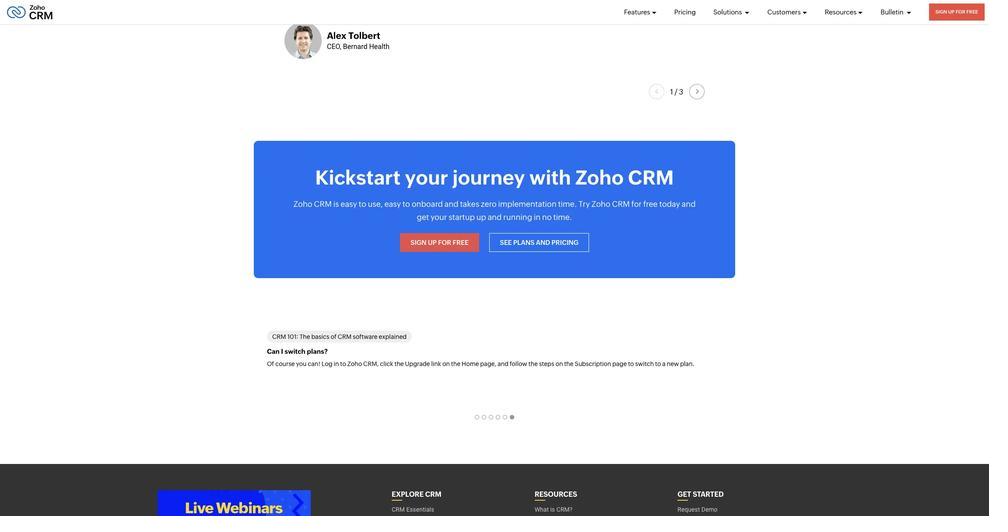 Task type: locate. For each thing, give the bounding box(es) containing it.
in inside for free today and get your startup up and running in no time.
[[534, 213, 541, 222]]

for for sign up for free link to the top
[[957, 9, 966, 14]]

1 horizontal spatial in
[[534, 213, 541, 222]]

4 the from the left
[[565, 361, 574, 368]]

1 vertical spatial free
[[453, 239, 469, 247]]

to left 'use,'
[[359, 200, 367, 209]]

0 vertical spatial in
[[534, 213, 541, 222]]

for for sign up for free link to the left
[[438, 239, 452, 247]]

time. right no
[[554, 213, 573, 222]]

up
[[949, 9, 956, 14], [428, 239, 437, 247]]

sign
[[936, 9, 948, 14], [411, 239, 427, 247]]

switch
[[285, 348, 306, 356], [636, 361, 655, 368]]

is
[[334, 200, 339, 209], [551, 507, 555, 514]]

tab list
[[267, 412, 723, 423]]

the left home
[[452, 361, 461, 368]]

demo
[[702, 507, 718, 514]]

follow
[[510, 361, 528, 368]]

1 the from the left
[[395, 361, 404, 368]]

0 horizontal spatial sign up for free
[[411, 239, 469, 247]]

1 vertical spatial in
[[334, 361, 339, 368]]

crm essentials link
[[392, 504, 435, 517]]

0 horizontal spatial sign up for free link
[[400, 233, 480, 252]]

try
[[579, 200, 590, 209]]

0 vertical spatial sign up for free
[[936, 9, 979, 14]]

0 vertical spatial is
[[334, 200, 339, 209]]

0 vertical spatial switch
[[285, 348, 306, 356]]

is down kickstart
[[334, 200, 339, 209]]

and up startup
[[445, 200, 459, 209]]

1 vertical spatial sign up for free link
[[400, 233, 480, 252]]

1 vertical spatial time.
[[554, 213, 573, 222]]

and
[[445, 200, 459, 209], [682, 200, 696, 209], [488, 213, 502, 222], [498, 361, 509, 368]]

switch left a
[[636, 361, 655, 368]]

see plans and pricing link
[[490, 233, 590, 252]]

0 vertical spatial free
[[967, 9, 979, 14]]

see plans and pricing
[[500, 239, 579, 247]]

essentials
[[407, 507, 435, 514]]

can!
[[308, 361, 321, 368]]

1 horizontal spatial sign up for free
[[936, 9, 979, 14]]

sign up for free
[[936, 9, 979, 14], [411, 239, 469, 247]]

plans?
[[307, 348, 328, 356]]

zoho crm is easy to use, easy to onboard and takes zero implementation time. try zoho crm
[[294, 200, 630, 209]]

1 horizontal spatial switch
[[636, 361, 655, 368]]

1 vertical spatial for
[[438, 239, 452, 247]]

health
[[369, 42, 390, 51]]

1 horizontal spatial on
[[556, 361, 563, 368]]

is right what in the bottom of the page
[[551, 507, 555, 514]]

your right the get
[[431, 213, 447, 222]]

on right link
[[443, 361, 450, 368]]

plans
[[514, 239, 535, 247]]

0 horizontal spatial in
[[334, 361, 339, 368]]

get started
[[678, 491, 724, 500]]

3
[[680, 88, 684, 96]]

your
[[405, 167, 449, 189], [431, 213, 447, 222]]

switch right i
[[285, 348, 306, 356]]

1 horizontal spatial easy
[[385, 200, 401, 209]]

crm inside crm essentials link
[[392, 507, 405, 514]]

1 vertical spatial is
[[551, 507, 555, 514]]

0 horizontal spatial free
[[453, 239, 469, 247]]

your up "onboard"
[[405, 167, 449, 189]]

time. left try
[[559, 200, 578, 209]]

tolbert
[[349, 31, 381, 41]]

zoho
[[576, 167, 624, 189], [294, 200, 313, 209], [592, 200, 611, 209], [348, 361, 362, 368]]

free for sign up for free link to the left
[[453, 239, 469, 247]]

takes
[[460, 200, 480, 209]]

implementation
[[499, 200, 557, 209]]

easy right 'use,'
[[385, 200, 401, 209]]

0 vertical spatial sign
[[936, 9, 948, 14]]

the
[[300, 334, 310, 341]]

0 horizontal spatial easy
[[341, 200, 357, 209]]

0 horizontal spatial is
[[334, 200, 339, 209]]

crm
[[629, 167, 674, 189], [314, 200, 332, 209], [613, 200, 630, 209], [272, 334, 286, 341], [338, 334, 352, 341], [426, 491, 442, 500], [392, 507, 405, 514]]

in left no
[[534, 213, 541, 222]]

easy
[[341, 200, 357, 209], [385, 200, 401, 209]]

can i switch plans?
[[267, 348, 328, 356]]

of
[[267, 361, 274, 368]]

1 vertical spatial your
[[431, 213, 447, 222]]

with
[[530, 167, 572, 189]]

a
[[663, 361, 666, 368]]

software
[[353, 334, 378, 341]]

easy left 'use,'
[[341, 200, 357, 209]]

0 horizontal spatial for
[[438, 239, 452, 247]]

101:
[[288, 334, 299, 341]]

in right the log
[[334, 361, 339, 368]]

1 vertical spatial up
[[428, 239, 437, 247]]

pricing link
[[675, 0, 696, 24]]

resources
[[535, 491, 578, 500]]

explore crm
[[392, 491, 442, 500]]

to
[[359, 200, 367, 209], [403, 200, 410, 209], [340, 361, 346, 368], [629, 361, 635, 368], [656, 361, 662, 368]]

0 horizontal spatial sign
[[411, 239, 427, 247]]

to left "onboard"
[[403, 200, 410, 209]]

0 horizontal spatial on
[[443, 361, 450, 368]]

the right click
[[395, 361, 404, 368]]

get
[[417, 213, 429, 222]]

crm,
[[364, 361, 379, 368]]

1 horizontal spatial free
[[967, 9, 979, 14]]

zoho crm logo image
[[7, 2, 53, 22]]

0 vertical spatial up
[[949, 9, 956, 14]]

1 horizontal spatial for
[[957, 9, 966, 14]]

for
[[632, 200, 642, 209]]

today
[[660, 200, 681, 209]]

0 horizontal spatial up
[[428, 239, 437, 247]]

alex
[[327, 31, 347, 41]]

free
[[967, 9, 979, 14], [453, 239, 469, 247]]

to right the log
[[340, 361, 346, 368]]

basics
[[312, 334, 330, 341]]

kickstart your journey with zoho crm
[[316, 167, 674, 189]]

0 vertical spatial time.
[[559, 200, 578, 209]]

started
[[693, 491, 724, 500]]

0 horizontal spatial switch
[[285, 348, 306, 356]]

link
[[432, 361, 442, 368]]

for free today and get your startup up and running in no time.
[[417, 200, 696, 222]]

1 vertical spatial switch
[[636, 361, 655, 368]]

in
[[534, 213, 541, 222], [334, 361, 339, 368]]

and right the up
[[488, 213, 502, 222]]

of course you can! log in to zoho crm, click the upgrade link on the home page, and follow the steps on the subscription page to switch to a new plan.
[[267, 361, 695, 368]]

ceo,
[[327, 42, 342, 51]]

1 horizontal spatial is
[[551, 507, 555, 514]]

time.
[[559, 200, 578, 209], [554, 213, 573, 222]]

bulletin link
[[881, 0, 912, 24]]

and right page,
[[498, 361, 509, 368]]

upgrade
[[405, 361, 430, 368]]

0 vertical spatial for
[[957, 9, 966, 14]]

1 horizontal spatial sign up for free link
[[930, 4, 986, 21]]

the left steps
[[529, 361, 538, 368]]

on right steps
[[556, 361, 563, 368]]

the right steps
[[565, 361, 574, 368]]

for
[[957, 9, 966, 14], [438, 239, 452, 247]]

use,
[[368, 200, 383, 209]]

the
[[395, 361, 404, 368], [452, 361, 461, 368], [529, 361, 538, 368], [565, 361, 574, 368]]



Task type: vqa. For each thing, say whether or not it's contained in the screenshot.
crm home banner image
no



Task type: describe. For each thing, give the bounding box(es) containing it.
free for sign up for free link to the top
[[967, 9, 979, 14]]

request
[[678, 507, 701, 514]]

is inside what is crm? link
[[551, 507, 555, 514]]

1 easy from the left
[[341, 200, 357, 209]]

course
[[276, 361, 295, 368]]

and right today
[[682, 200, 696, 209]]

bulletin
[[881, 8, 906, 16]]

log
[[322, 361, 333, 368]]

crm 101: the basics of crm software explained
[[272, 334, 407, 341]]

/
[[675, 88, 678, 96]]

features link
[[625, 0, 657, 24]]

running
[[504, 213, 533, 222]]

solutions
[[714, 8, 744, 16]]

crm?
[[557, 507, 573, 514]]

you
[[296, 361, 307, 368]]

time. inside for free today and get your startup up and running in no time.
[[554, 213, 573, 222]]

1 vertical spatial sign up for free
[[411, 239, 469, 247]]

zero
[[481, 200, 497, 209]]

resources link
[[826, 0, 864, 24]]

0 vertical spatial your
[[405, 167, 449, 189]]

zoho crm live webinars 2023 footer image
[[158, 491, 311, 517]]

1 vertical spatial sign
[[411, 239, 427, 247]]

free
[[644, 200, 658, 209]]

what is crm? link
[[535, 504, 573, 517]]

1 horizontal spatial up
[[949, 9, 956, 14]]

1 on from the left
[[443, 361, 450, 368]]

request demo
[[678, 507, 718, 514]]

zoho inside can i switch plans? tab panel
[[348, 361, 362, 368]]

onboard
[[412, 200, 443, 209]]

1 horizontal spatial sign
[[936, 9, 948, 14]]

pricing
[[675, 8, 696, 16]]

of
[[331, 334, 337, 341]]

i
[[281, 348, 283, 356]]

journey
[[453, 167, 526, 189]]

what is crm?
[[535, 507, 573, 514]]

steps
[[540, 361, 555, 368]]

and
[[536, 239, 551, 247]]

alex tolbert ceo, bernard health
[[327, 31, 390, 51]]

up
[[477, 213, 487, 222]]

startup
[[449, 213, 475, 222]]

crm essentials
[[392, 507, 435, 514]]

and inside can i switch plans? tab panel
[[498, 361, 509, 368]]

pricing
[[552, 239, 579, 247]]

customers
[[768, 8, 802, 16]]

bernard
[[343, 42, 368, 51]]

what
[[535, 507, 549, 514]]

page,
[[481, 361, 497, 368]]

solutions link
[[714, 0, 751, 24]]

0 vertical spatial sign up for free link
[[930, 4, 986, 21]]

your inside for free today and get your startup up and running in no time.
[[431, 213, 447, 222]]

can
[[267, 348, 280, 356]]

in inside can i switch plans? tab panel
[[334, 361, 339, 368]]

kickstart
[[316, 167, 401, 189]]

home
[[462, 361, 479, 368]]

subscription
[[575, 361, 612, 368]]

explained
[[379, 334, 407, 341]]

features
[[625, 8, 651, 16]]

to left a
[[656, 361, 662, 368]]

2 the from the left
[[452, 361, 461, 368]]

see
[[500, 239, 512, 247]]

to right page
[[629, 361, 635, 368]]

get
[[678, 491, 692, 500]]

2 easy from the left
[[385, 200, 401, 209]]

resources
[[826, 8, 857, 16]]

click
[[380, 361, 394, 368]]

request demo link
[[678, 504, 718, 517]]

new
[[667, 361, 680, 368]]

no
[[543, 213, 552, 222]]

explore
[[392, 491, 424, 500]]

3 the from the left
[[529, 361, 538, 368]]

2 on from the left
[[556, 361, 563, 368]]

1 / 3
[[671, 88, 684, 96]]

plan.
[[681, 361, 695, 368]]

can i switch plans? tab panel
[[267, 347, 723, 386]]

page
[[613, 361, 627, 368]]

1
[[671, 88, 674, 96]]



